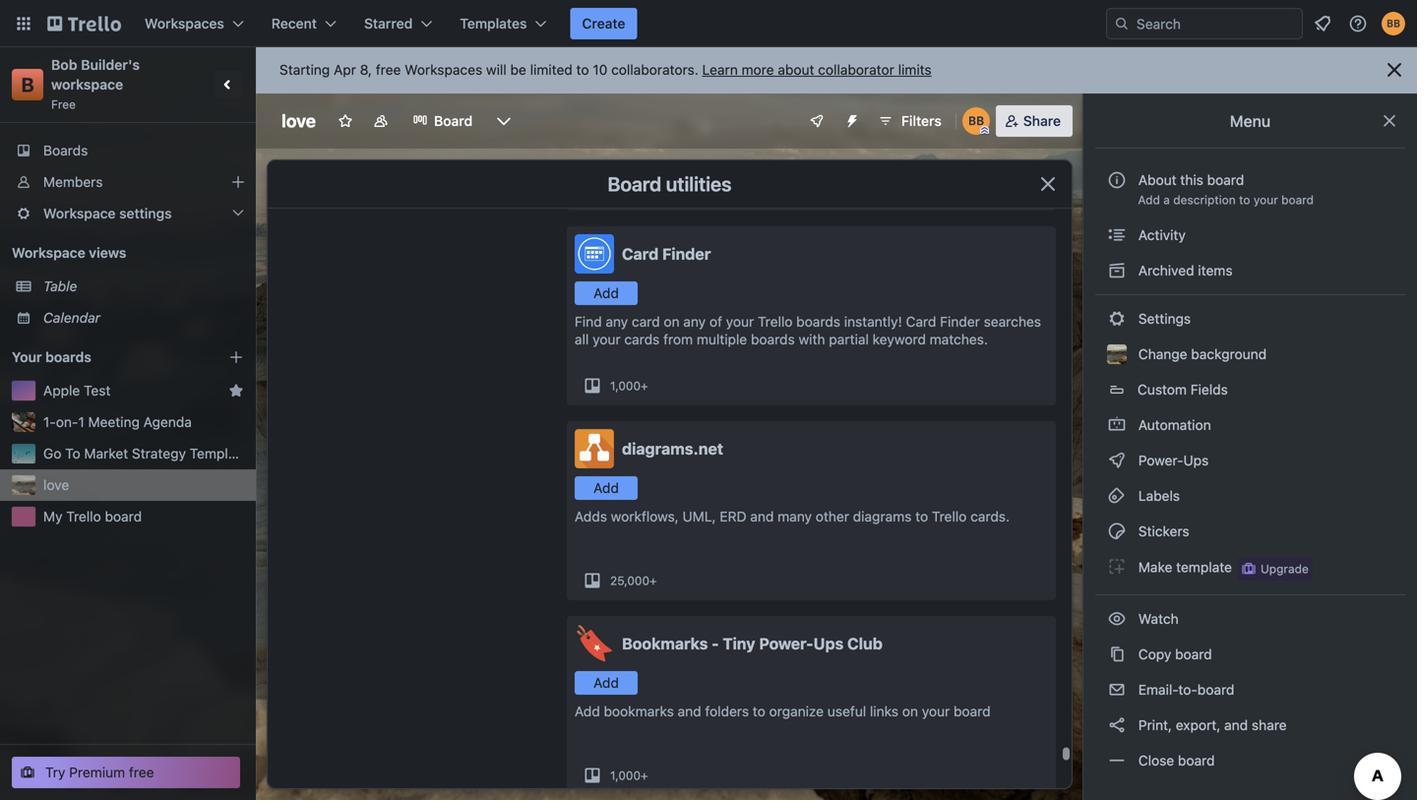 Task type: locate. For each thing, give the bounding box(es) containing it.
0 horizontal spatial finder
[[663, 245, 711, 263]]

all
[[575, 331, 589, 347]]

links
[[870, 703, 899, 720]]

1 horizontal spatial on
[[902, 703, 918, 720]]

go
[[43, 445, 61, 462]]

copy board link
[[1096, 639, 1406, 670]]

watch link
[[1096, 603, 1406, 635]]

to inside about this board add a description to your board
[[1239, 193, 1251, 207]]

sm image inside labels link
[[1107, 486, 1127, 506]]

0 vertical spatial 1,000
[[610, 379, 641, 393]]

go to market strategy template
[[43, 445, 248, 462]]

sm image for make template
[[1107, 557, 1127, 577]]

items
[[1198, 262, 1233, 279]]

1 horizontal spatial bob builder (bobbuilder40) image
[[1382, 12, 1406, 35]]

on right links
[[902, 703, 918, 720]]

workspace up the table
[[12, 245, 85, 261]]

0 vertical spatial on
[[664, 314, 680, 330]]

1 vertical spatial workspace
[[12, 245, 85, 261]]

sm image for copy board
[[1107, 645, 1127, 664]]

1 vertical spatial 1,000
[[610, 769, 641, 783]]

settings
[[1135, 311, 1191, 327]]

2 1,000 from the top
[[610, 769, 641, 783]]

on-
[[56, 414, 78, 430]]

print, export, and share link
[[1096, 710, 1406, 741]]

finder down utilities
[[663, 245, 711, 263]]

power- inside 'link'
[[1139, 452, 1184, 469]]

0 vertical spatial +
[[641, 379, 648, 393]]

0 vertical spatial workspaces
[[145, 15, 224, 31]]

add button for diagrams.net
[[575, 476, 638, 500]]

b link
[[12, 69, 43, 100]]

1-on-1 meeting agenda
[[43, 414, 192, 430]]

and left share
[[1225, 717, 1248, 733]]

1 1,000 from the top
[[610, 379, 641, 393]]

1,000
[[610, 379, 641, 393], [610, 769, 641, 783]]

archived items
[[1135, 262, 1233, 279]]

and for print,
[[1225, 717, 1248, 733]]

1 vertical spatial free
[[129, 764, 154, 781]]

workspace
[[51, 76, 123, 93]]

add for bookmarks - tiny power-ups club
[[594, 675, 619, 691]]

bob builder (bobbuilder40) image
[[1382, 12, 1406, 35], [962, 107, 990, 135]]

add up find
[[594, 285, 619, 301]]

bob builder (bobbuilder40) image right open information menu icon
[[1382, 12, 1406, 35]]

bob builder (bobbuilder40) image right filters
[[962, 107, 990, 135]]

sm image left activity
[[1107, 225, 1127, 245]]

free right 8,
[[376, 62, 401, 78]]

sm image left watch
[[1107, 609, 1127, 629]]

1 vertical spatial love
[[43, 477, 69, 493]]

1 horizontal spatial trello
[[758, 314, 793, 330]]

1 vertical spatial bob builder (bobbuilder40) image
[[962, 107, 990, 135]]

2 add button from the top
[[575, 476, 638, 500]]

sm image inside settings link
[[1107, 309, 1127, 329]]

1 sm image from the top
[[1107, 225, 1127, 245]]

2 horizontal spatial boards
[[797, 314, 841, 330]]

searches
[[984, 314, 1041, 330]]

and right erd
[[750, 508, 774, 525]]

uml,
[[683, 508, 716, 525]]

1 horizontal spatial card
[[906, 314, 936, 330]]

sm image left email-
[[1107, 680, 1127, 700]]

3 sm image from the top
[[1107, 415, 1127, 435]]

workspace for workspace settings
[[43, 205, 116, 221]]

0 horizontal spatial bob builder (bobbuilder40) image
[[962, 107, 990, 135]]

to right diagrams
[[916, 508, 928, 525]]

1 vertical spatial 1,000 +
[[610, 769, 648, 783]]

2 1,000 + from the top
[[610, 769, 648, 783]]

1 vertical spatial workspaces
[[405, 62, 483, 78]]

to up activity link
[[1239, 193, 1251, 207]]

1,000 +
[[610, 379, 648, 393], [610, 769, 648, 783]]

sm image inside the watch link
[[1107, 609, 1127, 629]]

1,000 down cards
[[610, 379, 641, 393]]

card inside find any card on any of your trello boards instantly! card finder searches all your cards from multiple boards with partial keyword matches.
[[906, 314, 936, 330]]

sm image left settings
[[1107, 309, 1127, 329]]

board left the customize views icon
[[434, 113, 473, 129]]

0 vertical spatial boards
[[797, 314, 841, 330]]

any left of on the right top of page
[[684, 314, 706, 330]]

any
[[606, 314, 628, 330], [684, 314, 706, 330]]

power- up labels
[[1139, 452, 1184, 469]]

sm image left stickers
[[1107, 522, 1127, 541]]

sm image left copy on the bottom right of page
[[1107, 645, 1127, 664]]

sm image inside power-ups 'link'
[[1107, 451, 1127, 471]]

2 vertical spatial +
[[641, 769, 648, 783]]

1 horizontal spatial boards
[[751, 331, 795, 347]]

+ up the bookmarks
[[650, 574, 657, 588]]

1,000 down bookmarks
[[610, 769, 641, 783]]

1 vertical spatial finder
[[940, 314, 980, 330]]

0 horizontal spatial on
[[664, 314, 680, 330]]

1 vertical spatial power-
[[759, 634, 814, 653]]

5 sm image from the top
[[1107, 645, 1127, 664]]

sm image inside email-to-board link
[[1107, 680, 1127, 700]]

make
[[1139, 559, 1173, 576]]

sm image left archived
[[1107, 261, 1127, 281]]

to left 10
[[576, 62, 589, 78]]

1 vertical spatial board
[[608, 172, 662, 195]]

1 horizontal spatial love
[[282, 110, 316, 131]]

folders
[[705, 703, 749, 720]]

1,000 for bookmarks - tiny power-ups club
[[610, 769, 641, 783]]

power- right tiny
[[759, 634, 814, 653]]

1,000 + down bookmarks
[[610, 769, 648, 783]]

0 vertical spatial power-
[[1139, 452, 1184, 469]]

0 horizontal spatial power-
[[759, 634, 814, 653]]

change
[[1139, 346, 1188, 362]]

add left a
[[1138, 193, 1160, 207]]

add button up bookmarks
[[575, 671, 638, 695]]

add up adds
[[594, 480, 619, 496]]

other
[[816, 508, 849, 525]]

0 vertical spatial 1,000 +
[[610, 379, 648, 393]]

1 vertical spatial ups
[[814, 634, 844, 653]]

strategy
[[132, 445, 186, 462]]

apple
[[43, 382, 80, 399]]

card up card
[[622, 245, 659, 263]]

board
[[434, 113, 473, 129], [608, 172, 662, 195]]

sm image for email-to-board
[[1107, 680, 1127, 700]]

adds
[[575, 508, 607, 525]]

your right all at the top left
[[593, 331, 621, 347]]

my
[[43, 508, 63, 525]]

trello inside my trello board link
[[66, 508, 101, 525]]

add
[[1138, 193, 1160, 207], [594, 285, 619, 301], [594, 480, 619, 496], [594, 675, 619, 691], [575, 703, 600, 720]]

boards up with
[[797, 314, 841, 330]]

0 vertical spatial workspace
[[43, 205, 116, 221]]

1 horizontal spatial ups
[[1184, 452, 1209, 469]]

multiple
[[697, 331, 747, 347]]

0 horizontal spatial love
[[43, 477, 69, 493]]

4 sm image from the top
[[1107, 557, 1127, 577]]

0 vertical spatial add button
[[575, 282, 638, 305]]

add bookmarks and folders to organize useful links on your board
[[575, 703, 991, 720]]

about
[[1139, 172, 1177, 188]]

+ down cards
[[641, 379, 648, 393]]

close board link
[[1096, 745, 1406, 777]]

10
[[593, 62, 608, 78]]

sm image for print, export, and share
[[1107, 716, 1127, 735]]

calendar
[[43, 310, 100, 326]]

25,000
[[610, 574, 650, 588]]

2 vertical spatial boards
[[45, 349, 91, 365]]

sm image left automation
[[1107, 415, 1127, 435]]

1 vertical spatial +
[[650, 574, 657, 588]]

trello right 'my'
[[66, 508, 101, 525]]

collaborators.
[[611, 62, 699, 78]]

workspaces
[[145, 15, 224, 31], [405, 62, 483, 78]]

board for board
[[434, 113, 473, 129]]

0 horizontal spatial and
[[678, 703, 702, 720]]

1 horizontal spatial workspaces
[[405, 62, 483, 78]]

board down love link
[[105, 508, 142, 525]]

apple test
[[43, 382, 111, 399]]

0 vertical spatial love
[[282, 110, 316, 131]]

free
[[51, 97, 76, 111]]

on up from
[[664, 314, 680, 330]]

learn
[[702, 62, 738, 78]]

board left utilities
[[608, 172, 662, 195]]

trello left cards.
[[932, 508, 967, 525]]

to
[[65, 445, 80, 462]]

1,000 + for card finder
[[610, 379, 648, 393]]

bob builder (bobbuilder40) image inside primary element
[[1382, 12, 1406, 35]]

boards up apple
[[45, 349, 91, 365]]

sm image left power-ups
[[1107, 451, 1127, 471]]

0 horizontal spatial trello
[[66, 508, 101, 525]]

love left star or unstar board image
[[282, 110, 316, 131]]

settings
[[119, 205, 172, 221]]

your up activity link
[[1254, 193, 1278, 207]]

6 sm image from the top
[[1107, 716, 1127, 735]]

1 horizontal spatial board
[[608, 172, 662, 195]]

1 horizontal spatial free
[[376, 62, 401, 78]]

your right of on the right top of page
[[726, 314, 754, 330]]

any right find
[[606, 314, 628, 330]]

add button up adds
[[575, 476, 638, 500]]

starred icon image
[[228, 383, 244, 399]]

activity
[[1135, 227, 1186, 243]]

sm image left make
[[1107, 557, 1127, 577]]

diagrams
[[853, 508, 912, 525]]

+ down bookmarks
[[641, 769, 648, 783]]

and
[[750, 508, 774, 525], [678, 703, 702, 720], [1225, 717, 1248, 733]]

Board name text field
[[272, 105, 326, 137]]

1,000 + down cards
[[610, 379, 648, 393]]

add up bookmarks
[[594, 675, 619, 691]]

0 vertical spatial bob builder (bobbuilder40) image
[[1382, 12, 1406, 35]]

0 horizontal spatial board
[[434, 113, 473, 129]]

ups
[[1184, 452, 1209, 469], [814, 634, 844, 653]]

1 horizontal spatial any
[[684, 314, 706, 330]]

finder up matches.
[[940, 314, 980, 330]]

1 horizontal spatial power-
[[1139, 452, 1184, 469]]

workspace down members on the top
[[43, 205, 116, 221]]

search image
[[1114, 16, 1130, 31]]

with
[[799, 331, 825, 347]]

table link
[[43, 277, 244, 296]]

1 vertical spatial card
[[906, 314, 936, 330]]

1 horizontal spatial and
[[750, 508, 774, 525]]

add button up find
[[575, 282, 638, 305]]

+ for card
[[641, 379, 648, 393]]

back to home image
[[47, 8, 121, 39]]

1 vertical spatial add button
[[575, 476, 638, 500]]

0 vertical spatial board
[[434, 113, 473, 129]]

sm image left labels
[[1107, 486, 1127, 506]]

sm image inside copy board link
[[1107, 645, 1127, 664]]

sm image inside automation link
[[1107, 415, 1127, 435]]

love up 'my'
[[43, 477, 69, 493]]

copy board
[[1135, 646, 1212, 662]]

close
[[1139, 753, 1175, 769]]

boards left with
[[751, 331, 795, 347]]

free right the premium
[[129, 764, 154, 781]]

templates button
[[448, 8, 559, 39]]

sm image inside the close board link
[[1107, 751, 1127, 771]]

card up keyword
[[906, 314, 936, 330]]

filters button
[[872, 105, 948, 137]]

add button
[[575, 282, 638, 305], [575, 476, 638, 500], [575, 671, 638, 695]]

workspace inside "popup button"
[[43, 205, 116, 221]]

primary element
[[0, 0, 1417, 47]]

card
[[632, 314, 660, 330]]

workspaces up the board link
[[405, 62, 483, 78]]

0 horizontal spatial free
[[129, 764, 154, 781]]

builder's
[[81, 57, 140, 73]]

1,000 + for bookmarks - tiny power-ups club
[[610, 769, 648, 783]]

and inside 'link'
[[1225, 717, 1248, 733]]

ups left club
[[814, 634, 844, 653]]

free inside button
[[129, 764, 154, 781]]

0 vertical spatial card
[[622, 245, 659, 263]]

1 horizontal spatial finder
[[940, 314, 980, 330]]

2 vertical spatial add button
[[575, 671, 638, 695]]

4 sm image from the top
[[1107, 522, 1127, 541]]

sm image inside the archived items link
[[1107, 261, 1127, 281]]

trello right of on the right top of page
[[758, 314, 793, 330]]

recent button
[[260, 8, 348, 39]]

sm image inside print, export, and share 'link'
[[1107, 716, 1127, 735]]

sm image for power-ups
[[1107, 451, 1127, 471]]

power ups image
[[809, 113, 825, 129]]

views
[[89, 245, 126, 261]]

2 sm image from the top
[[1107, 309, 1127, 329]]

sm image left print,
[[1107, 716, 1127, 735]]

and left "folders"
[[678, 703, 702, 720]]

2 sm image from the top
[[1107, 451, 1127, 471]]

0 horizontal spatial boards
[[45, 349, 91, 365]]

0 horizontal spatial card
[[622, 245, 659, 263]]

1 any from the left
[[606, 314, 628, 330]]

sm image
[[1107, 225, 1127, 245], [1107, 451, 1127, 471], [1107, 486, 1127, 506], [1107, 522, 1127, 541], [1107, 645, 1127, 664], [1107, 680, 1127, 700]]

sm image inside stickers link
[[1107, 522, 1127, 541]]

3 add button from the top
[[575, 671, 638, 695]]

0 horizontal spatial ups
[[814, 634, 844, 653]]

power-ups
[[1135, 452, 1213, 469]]

template
[[190, 445, 248, 462]]

stickers
[[1135, 523, 1190, 539]]

boards
[[797, 314, 841, 330], [751, 331, 795, 347], [45, 349, 91, 365]]

sm image
[[1107, 261, 1127, 281], [1107, 309, 1127, 329], [1107, 415, 1127, 435], [1107, 557, 1127, 577], [1107, 609, 1127, 629], [1107, 716, 1127, 735], [1107, 751, 1127, 771]]

sm image inside activity link
[[1107, 225, 1127, 245]]

love
[[282, 110, 316, 131], [43, 477, 69, 493]]

bookmarks
[[622, 634, 708, 653]]

1 add button from the top
[[575, 282, 638, 305]]

sm image left close on the bottom of the page
[[1107, 751, 1127, 771]]

sm image for activity
[[1107, 225, 1127, 245]]

5 sm image from the top
[[1107, 609, 1127, 629]]

settings link
[[1096, 303, 1406, 335]]

0 horizontal spatial any
[[606, 314, 628, 330]]

1 sm image from the top
[[1107, 261, 1127, 281]]

1 1,000 + from the top
[[610, 379, 648, 393]]

-
[[712, 634, 719, 653]]

board up description
[[1207, 172, 1244, 188]]

test
[[84, 382, 111, 399]]

board
[[1207, 172, 1244, 188], [1282, 193, 1314, 207], [105, 508, 142, 525], [1175, 646, 1212, 662], [1198, 682, 1235, 698], [954, 703, 991, 720], [1178, 753, 1215, 769]]

3 sm image from the top
[[1107, 486, 1127, 506]]

board right links
[[954, 703, 991, 720]]

add for diagrams.net
[[594, 480, 619, 496]]

ups down automation
[[1184, 452, 1209, 469]]

6 sm image from the top
[[1107, 680, 1127, 700]]

workspace visible image
[[373, 113, 389, 129]]

add board image
[[228, 349, 244, 365]]

create
[[582, 15, 626, 31]]

2 horizontal spatial and
[[1225, 717, 1248, 733]]

card
[[622, 245, 659, 263], [906, 314, 936, 330]]

7 sm image from the top
[[1107, 751, 1127, 771]]

bookmarks
[[604, 703, 674, 720]]

workspaces inside 'popup button'
[[145, 15, 224, 31]]

workspaces up 'workspace navigation collapse icon'
[[145, 15, 224, 31]]

0 vertical spatial ups
[[1184, 452, 1209, 469]]

board down export,
[[1178, 753, 1215, 769]]

your inside about this board add a description to your board
[[1254, 193, 1278, 207]]

change background
[[1135, 346, 1267, 362]]

0 horizontal spatial workspaces
[[145, 15, 224, 31]]

0 vertical spatial free
[[376, 62, 401, 78]]

1
[[78, 414, 84, 430]]

recent
[[272, 15, 317, 31]]



Task type: vqa. For each thing, say whether or not it's contained in the screenshot.


Task type: describe. For each thing, give the bounding box(es) containing it.
copy
[[1139, 646, 1172, 662]]

utilities
[[666, 172, 732, 195]]

love inside text field
[[282, 110, 316, 131]]

make template
[[1135, 559, 1232, 576]]

try
[[45, 764, 65, 781]]

share
[[1252, 717, 1287, 733]]

background
[[1191, 346, 1267, 362]]

market
[[84, 445, 128, 462]]

starred button
[[352, 8, 444, 39]]

export,
[[1176, 717, 1221, 733]]

my trello board link
[[43, 507, 244, 527]]

try premium free
[[45, 764, 154, 781]]

labels link
[[1096, 480, 1406, 512]]

members link
[[0, 166, 256, 198]]

automation image
[[837, 105, 864, 133]]

workspaces button
[[133, 8, 256, 39]]

sm image for automation
[[1107, 415, 1127, 435]]

open information menu image
[[1349, 14, 1368, 33]]

print, export, and share
[[1135, 717, 1287, 733]]

will
[[486, 62, 507, 78]]

about this board add a description to your board
[[1138, 172, 1314, 207]]

workspace settings button
[[0, 198, 256, 229]]

calendar link
[[43, 308, 244, 328]]

Search field
[[1130, 9, 1302, 38]]

premium
[[69, 764, 125, 781]]

of
[[710, 314, 722, 330]]

apple test link
[[43, 381, 220, 401]]

share button
[[996, 105, 1073, 137]]

sm image for labels
[[1107, 486, 1127, 506]]

archived items link
[[1096, 255, 1406, 286]]

bob builder's workspace link
[[51, 57, 143, 93]]

bob
[[51, 57, 77, 73]]

trello inside find any card on any of your trello boards instantly! card finder searches all your cards from multiple boards with partial keyword matches.
[[758, 314, 793, 330]]

1 vertical spatial on
[[902, 703, 918, 720]]

2 horizontal spatial trello
[[932, 508, 967, 525]]

0 notifications image
[[1311, 12, 1335, 35]]

workflows,
[[611, 508, 679, 525]]

2 any from the left
[[684, 314, 706, 330]]

sm image for watch
[[1107, 609, 1127, 629]]

finder inside find any card on any of your trello boards instantly! card finder searches all your cards from multiple boards with partial keyword matches.
[[940, 314, 980, 330]]

on inside find any card on any of your trello boards instantly! card finder searches all your cards from multiple boards with partial keyword matches.
[[664, 314, 680, 330]]

labels
[[1135, 488, 1180, 504]]

keyword
[[873, 331, 926, 347]]

find
[[575, 314, 602, 330]]

limited
[[530, 62, 573, 78]]

to-
[[1179, 682, 1198, 698]]

menu
[[1230, 112, 1271, 130]]

this member is an admin of this board. image
[[980, 126, 989, 135]]

add inside about this board add a description to your board
[[1138, 193, 1160, 207]]

board utilities
[[608, 172, 732, 195]]

sm image for archived items
[[1107, 261, 1127, 281]]

a
[[1164, 193, 1170, 207]]

custom fields
[[1138, 381, 1228, 398]]

adds workflows, uml, erd and many other diagrams to trello cards.
[[575, 508, 1010, 525]]

partial
[[829, 331, 869, 347]]

meeting
[[88, 414, 140, 430]]

find any card on any of your trello boards instantly! card finder searches all your cards from multiple boards with partial keyword matches.
[[575, 314, 1041, 347]]

archived
[[1139, 262, 1195, 279]]

cards.
[[971, 508, 1010, 525]]

star or unstar board image
[[338, 113, 353, 129]]

power-ups link
[[1096, 445, 1406, 476]]

learn more about collaborator limits link
[[702, 62, 932, 78]]

b
[[21, 73, 34, 96]]

board up to-
[[1175, 646, 1212, 662]]

1,000 for card finder
[[610, 379, 641, 393]]

boards link
[[0, 135, 256, 166]]

add button for card finder
[[575, 282, 638, 305]]

stickers link
[[1096, 516, 1406, 547]]

cards
[[624, 331, 660, 347]]

filters
[[902, 113, 942, 129]]

diagrams.net
[[622, 440, 724, 458]]

bob builder's workspace free
[[51, 57, 143, 111]]

add for card finder
[[594, 285, 619, 301]]

organize
[[769, 703, 824, 720]]

to right "folders"
[[753, 703, 766, 720]]

add left bookmarks
[[575, 703, 600, 720]]

your right links
[[922, 703, 950, 720]]

go to market strategy template link
[[43, 444, 248, 464]]

your boards with 5 items element
[[12, 346, 199, 369]]

1-on-1 meeting agenda link
[[43, 412, 244, 432]]

sm image for stickers
[[1107, 522, 1127, 541]]

and for add
[[678, 703, 702, 720]]

email-to-board link
[[1096, 674, 1406, 706]]

ups inside power-ups 'link'
[[1184, 452, 1209, 469]]

watch
[[1135, 611, 1183, 627]]

close board
[[1135, 753, 1215, 769]]

members
[[43, 174, 103, 190]]

board up print, export, and share
[[1198, 682, 1235, 698]]

workspace for workspace views
[[12, 245, 85, 261]]

starting apr 8, free workspaces will be limited to 10 collaborators. learn more about collaborator limits
[[280, 62, 932, 78]]

erd
[[720, 508, 747, 525]]

your
[[12, 349, 42, 365]]

customize views image
[[494, 111, 514, 131]]

sm image for close board
[[1107, 751, 1127, 771]]

board for board utilities
[[608, 172, 662, 195]]

limits
[[898, 62, 932, 78]]

board up activity link
[[1282, 193, 1314, 207]]

upgrade button
[[1237, 557, 1313, 581]]

template
[[1176, 559, 1232, 576]]

email-
[[1139, 682, 1179, 698]]

tiny
[[723, 634, 756, 653]]

workspace navigation collapse icon image
[[215, 71, 242, 98]]

this
[[1181, 172, 1204, 188]]

board link
[[401, 105, 484, 137]]

card finder
[[622, 245, 711, 263]]

sm image for settings
[[1107, 309, 1127, 329]]

club
[[848, 634, 883, 653]]

email-to-board
[[1135, 682, 1235, 698]]

+ for bookmarks
[[641, 769, 648, 783]]

table
[[43, 278, 77, 294]]

1-
[[43, 414, 56, 430]]

add button for bookmarks - tiny power-ups club
[[575, 671, 638, 695]]

0 vertical spatial finder
[[663, 245, 711, 263]]

1 vertical spatial boards
[[751, 331, 795, 347]]

workspace settings
[[43, 205, 172, 221]]

agenda
[[143, 414, 192, 430]]



